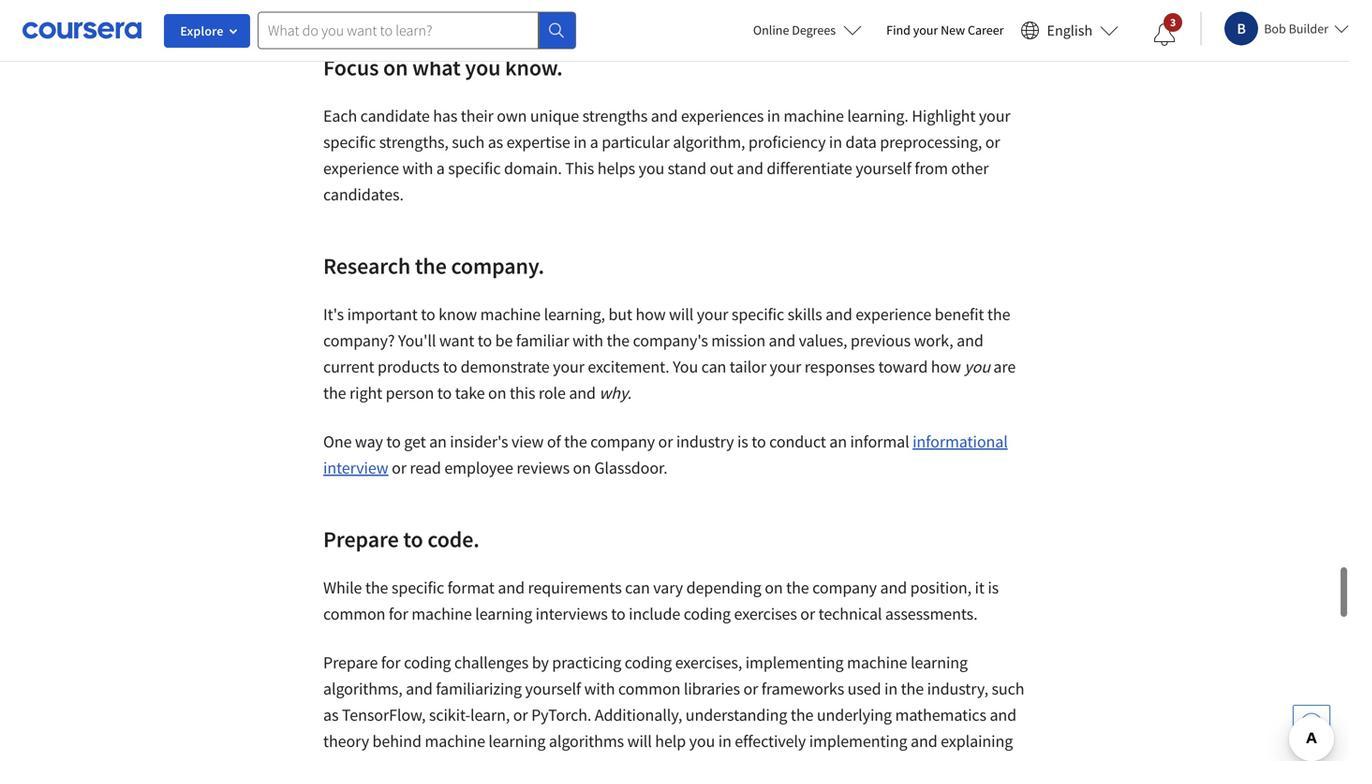 Task type: vqa. For each thing, say whether or not it's contained in the screenshot.
14
no



Task type: describe. For each thing, give the bounding box(es) containing it.
learning.
[[847, 105, 909, 126]]

1 vertical spatial implementing
[[809, 731, 907, 752]]

in right used
[[884, 679, 898, 700]]

specific inside it's important to know machine learning, but how will your specific skills and experience benefit the company? you'll want to be familiar with the company's mission and values, previous work, and current products to demonstrate your excitement. you can tailor your responses toward how
[[732, 304, 784, 325]]

additionally,
[[595, 705, 682, 726]]

such inside prepare for coding challenges by practicing coding exercises, implementing machine learning algorithms, and familiarizing yourself with common libraries or frameworks used in the industry, such as tensorflow, scikit-learn, or pytorch. additionally, understanding the underlying mathematics and theory behind machine learning algorithms will help you in effectively implementing and explaining your code during the interview.
[[992, 679, 1024, 700]]

the right benefit
[[987, 304, 1010, 325]]

algorithm,
[[673, 131, 745, 152]]

helps
[[597, 158, 635, 179]]

technical
[[818, 604, 882, 625]]

0 vertical spatial a
[[590, 131, 598, 152]]

1 vertical spatial learning
[[911, 652, 968, 673]]

skills
[[788, 304, 822, 325]]

familiarizing
[[436, 679, 522, 700]]

and right format
[[498, 577, 525, 598]]

company's
[[633, 330, 708, 351]]

you left are
[[964, 356, 990, 377]]

but
[[608, 304, 632, 325]]

right
[[349, 382, 382, 404]]

2 vertical spatial learning
[[488, 731, 546, 752]]

informal
[[850, 431, 909, 452]]

is inside while the specific format and requirements can vary depending on the company and position, it is common for machine learning interviews to include coding exercises or technical assessments.
[[988, 577, 999, 598]]

from
[[915, 158, 948, 179]]

or read employee reviews on glassdoor.
[[388, 457, 668, 479]]

by
[[532, 652, 549, 673]]

or right learn,
[[513, 705, 528, 726]]

practicing
[[552, 652, 621, 673]]

research the company.
[[323, 252, 549, 280]]

experience inside it's important to know machine learning, but how will your specific skills and experience benefit the company? you'll want to be familiar with the company's mission and values, previous work, and current products to demonstrate your excitement. you can tailor your responses toward how
[[856, 304, 931, 325]]

are the right person to take on this role and
[[323, 356, 1016, 404]]

code
[[358, 757, 392, 762]]

what
[[412, 53, 461, 81]]

new
[[941, 22, 965, 38]]

vary
[[653, 577, 683, 598]]

experiences
[[681, 105, 764, 126]]

focus
[[323, 53, 379, 81]]

online
[[753, 22, 789, 38]]

common for libraries
[[618, 679, 681, 700]]

for inside prepare for coding challenges by practicing coding exercises, implementing machine learning algorithms, and familiarizing yourself with common libraries or frameworks used in the industry, such as tensorflow, scikit-learn, or pytorch. additionally, understanding the underlying mathematics and theory behind machine learning algorithms will help you in effectively implementing and explaining your code during the interview.
[[381, 652, 401, 673]]

as inside each candidate has their own unique strengths and experiences in machine learning. highlight your specific strengths, such as expertise in a particular algorithm, proficiency in data preprocessing, or experience with a specific domain. this helps you stand out and differentiate yourself from other candidates.
[[488, 131, 503, 152]]

employee
[[444, 457, 513, 479]]

and right "out"
[[737, 158, 763, 179]]

in up proficiency
[[767, 105, 780, 126]]

frameworks
[[761, 679, 844, 700]]

other
[[951, 158, 989, 179]]

view
[[512, 431, 544, 452]]

products
[[378, 356, 440, 377]]

strengths
[[582, 105, 648, 126]]

of
[[547, 431, 561, 452]]

you right what
[[465, 53, 501, 81]]

in down understanding
[[718, 731, 732, 752]]

focus on what you know.
[[323, 53, 563, 81]]

on inside are the right person to take on this role and
[[488, 382, 506, 404]]

mission
[[711, 330, 765, 351]]

interview
[[323, 457, 388, 479]]

coursera image
[[22, 15, 141, 45]]

prepare for prepare for coding challenges by practicing coding exercises, implementing machine learning algorithms, and familiarizing yourself with common libraries or frameworks used in the industry, such as tensorflow, scikit-learn, or pytorch. additionally, understanding the underlying mathematics and theory behind machine learning algorithms will help you in effectively implementing and explaining your code during the interview.
[[323, 652, 378, 673]]

informational
[[913, 431, 1008, 452]]

1 horizontal spatial coding
[[625, 652, 672, 673]]

you inside prepare for coding challenges by practicing coding exercises, implementing machine learning algorithms, and familiarizing yourself with common libraries or frameworks used in the industry, such as tensorflow, scikit-learn, or pytorch. additionally, understanding the underlying mathematics and theory behind machine learning algorithms will help you in effectively implementing and explaining your code during the interview.
[[689, 731, 715, 752]]

highlight
[[912, 105, 976, 126]]

one way to get an insider's view of the company or industry is to conduct an informal
[[323, 431, 913, 452]]

to left conduct
[[752, 431, 766, 452]]

unique
[[530, 105, 579, 126]]

exercises
[[734, 604, 797, 625]]

challenges
[[454, 652, 529, 673]]

learning,
[[544, 304, 605, 325]]

insider's
[[450, 431, 508, 452]]

0 vertical spatial is
[[737, 431, 748, 452]]

to down want
[[443, 356, 457, 377]]

english button
[[1013, 0, 1126, 61]]

company.
[[451, 252, 544, 280]]

degrees
[[792, 22, 836, 38]]

you'll
[[398, 330, 436, 351]]

know.
[[505, 53, 563, 81]]

reviews
[[517, 457, 570, 479]]

tensorflow,
[[342, 705, 426, 726]]

machine inside it's important to know machine learning, but how will your specific skills and experience benefit the company? you'll want to be familiar with the company's mission and values, previous work, and current products to demonstrate your excitement. you can tailor your responses toward how
[[480, 304, 541, 325]]

explore
[[180, 22, 224, 39]]

the up "mathematics"
[[901, 679, 924, 700]]

the right of
[[564, 431, 587, 452]]

algorithms,
[[323, 679, 403, 700]]

3
[[1170, 15, 1176, 30]]

and down skills
[[769, 330, 796, 351]]

proficiency
[[748, 131, 826, 152]]

role
[[539, 382, 566, 404]]

and down "mathematics"
[[911, 731, 937, 752]]

assessments.
[[885, 604, 978, 625]]

out
[[710, 158, 733, 179]]

interviews
[[536, 604, 608, 625]]

candidate
[[360, 105, 430, 126]]

the up exercises
[[786, 577, 809, 598]]

1 vertical spatial a
[[436, 158, 445, 179]]

3 button
[[1139, 12, 1191, 57]]

to left code.
[[403, 525, 423, 553]]

each
[[323, 105, 357, 126]]

excitement.
[[588, 356, 669, 377]]

used
[[848, 679, 881, 700]]

person
[[386, 382, 434, 404]]

important
[[347, 304, 418, 325]]

underlying
[[817, 705, 892, 726]]

you inside each candidate has their own unique strengths and experiences in machine learning. highlight your specific strengths, such as expertise in a particular algorithm, proficiency in data preprocessing, or experience with a specific domain. this helps you stand out and differentiate yourself from other candidates.
[[639, 158, 664, 179]]

yourself inside each candidate has their own unique strengths and experiences in machine learning. highlight your specific strengths, such as expertise in a particular algorithm, proficiency in data preprocessing, or experience with a specific domain. this helps you stand out and differentiate yourself from other candidates.
[[856, 158, 911, 179]]

company inside while the specific format and requirements can vary depending on the company and position, it is common for machine learning interviews to include coding exercises or technical assessments.
[[812, 577, 877, 598]]

want
[[439, 330, 474, 351]]

differentiate
[[767, 158, 852, 179]]

own
[[497, 105, 527, 126]]

position,
[[910, 577, 972, 598]]

the up know
[[415, 252, 447, 280]]

help center image
[[1300, 713, 1323, 735]]

each candidate has their own unique strengths and experiences in machine learning. highlight your specific strengths, such as expertise in a particular algorithm, proficiency in data preprocessing, or experience with a specific domain. this helps you stand out and differentiate yourself from other candidates.
[[323, 105, 1010, 205]]

or left industry
[[658, 431, 673, 452]]

industry
[[676, 431, 734, 452]]

the right while
[[365, 577, 388, 598]]

your inside each candidate has their own unique strengths and experiences in machine learning. highlight your specific strengths, such as expertise in a particular algorithm, proficiency in data preprocessing, or experience with a specific domain. this helps you stand out and differentiate yourself from other candidates.
[[979, 105, 1010, 126]]

and up explaining
[[990, 705, 1017, 726]]

builder
[[1289, 20, 1329, 37]]

candidates.
[[323, 184, 404, 205]]

machine inside each candidate has their own unique strengths and experiences in machine learning. highlight your specific strengths, such as expertise in a particular algorithm, proficiency in data preprocessing, or experience with a specific domain. this helps you stand out and differentiate yourself from other candidates.
[[784, 105, 844, 126]]

as inside prepare for coding challenges by practicing coding exercises, implementing machine learning algorithms, and familiarizing yourself with common libraries or frameworks used in the industry, such as tensorflow, scikit-learn, or pytorch. additionally, understanding the underlying mathematics and theory behind machine learning algorithms will help you in effectively implementing and explaining your code during the interview.
[[323, 705, 339, 726]]

2 an from the left
[[829, 431, 847, 452]]

find your new career
[[886, 22, 1004, 38]]

specific down each
[[323, 131, 376, 152]]

machine down scikit-
[[425, 731, 485, 752]]



Task type: locate. For each thing, give the bounding box(es) containing it.
coding down depending
[[684, 604, 731, 625]]

particular
[[602, 131, 670, 152]]

explaining
[[941, 731, 1013, 752]]

0 vertical spatial experience
[[323, 158, 399, 179]]

such down their at the left of page
[[452, 131, 485, 152]]

learning
[[475, 604, 532, 625], [911, 652, 968, 673], [488, 731, 546, 752]]

and inside are the right person to take on this role and
[[569, 382, 596, 404]]

implementing
[[746, 652, 844, 673], [809, 731, 907, 752]]

prepare up while
[[323, 525, 399, 553]]

learn,
[[470, 705, 510, 726]]

1 horizontal spatial yourself
[[856, 158, 911, 179]]

1 vertical spatial as
[[323, 705, 339, 726]]

2 prepare from the top
[[323, 652, 378, 673]]

common for for
[[323, 604, 385, 625]]

such
[[452, 131, 485, 152], [992, 679, 1024, 700]]

0 horizontal spatial yourself
[[525, 679, 581, 700]]

yourself up pytorch.
[[525, 679, 581, 700]]

can left vary at the bottom of the page
[[625, 577, 650, 598]]

implementing down underlying
[[809, 731, 907, 752]]

specific
[[323, 131, 376, 152], [448, 158, 501, 179], [732, 304, 784, 325], [392, 577, 444, 598]]

online degrees button
[[738, 9, 877, 51]]

online degrees
[[753, 22, 836, 38]]

in up this
[[574, 131, 587, 152]]

can right you
[[701, 356, 726, 377]]

algorithms
[[549, 731, 624, 752]]

and up "values,"
[[826, 304, 852, 325]]

or right exercises
[[800, 604, 815, 625]]

1 vertical spatial is
[[988, 577, 999, 598]]

prepare to code.
[[323, 525, 480, 553]]

1 horizontal spatial company
[[812, 577, 877, 598]]

0 vertical spatial learning
[[475, 604, 532, 625]]

and up particular
[[651, 105, 678, 126]]

on down what do you want to learn? text box
[[383, 53, 408, 81]]

1 vertical spatial experience
[[856, 304, 931, 325]]

how down work,
[[931, 356, 961, 377]]

prepare for prepare to code.
[[323, 525, 399, 553]]

1 vertical spatial how
[[931, 356, 961, 377]]

0 horizontal spatial experience
[[323, 158, 399, 179]]

0 vertical spatial company
[[590, 431, 655, 452]]

is right industry
[[737, 431, 748, 452]]

or inside while the specific format and requirements can vary depending on the company and position, it is common for machine learning interviews to include coding exercises or technical assessments.
[[800, 604, 815, 625]]

domain.
[[504, 158, 562, 179]]

an right get
[[429, 431, 447, 452]]

strengths,
[[379, 131, 449, 152]]

2 vertical spatial with
[[584, 679, 615, 700]]

0 horizontal spatial a
[[436, 158, 445, 179]]

machine up used
[[847, 652, 907, 673]]

prepare up the algorithms,
[[323, 652, 378, 673]]

2 horizontal spatial coding
[[684, 604, 731, 625]]

1 horizontal spatial can
[[701, 356, 726, 377]]

1 an from the left
[[429, 431, 447, 452]]

1 horizontal spatial such
[[992, 679, 1024, 700]]

0 vertical spatial implementing
[[746, 652, 844, 673]]

how
[[636, 304, 666, 325], [931, 356, 961, 377]]

and up "assessments."
[[880, 577, 907, 598]]

toward
[[878, 356, 928, 377]]

can inside while the specific format and requirements can vary depending on the company and position, it is common for machine learning interviews to include coding exercises or technical assessments.
[[625, 577, 650, 598]]

during
[[395, 757, 441, 762]]

pytorch.
[[531, 705, 591, 726]]

to left take
[[437, 382, 452, 404]]

has
[[433, 105, 457, 126]]

0 horizontal spatial will
[[627, 731, 652, 752]]

coding inside while the specific format and requirements can vary depending on the company and position, it is common for machine learning interviews to include coding exercises or technical assessments.
[[684, 604, 731, 625]]

this
[[565, 158, 594, 179]]

What do you want to learn? text field
[[258, 12, 539, 49]]

tailor
[[730, 356, 766, 377]]

yourself inside prepare for coding challenges by practicing coding exercises, implementing machine learning algorithms, and familiarizing yourself with common libraries or frameworks used in the industry, such as tensorflow, scikit-learn, or pytorch. additionally, understanding the underlying mathematics and theory behind machine learning algorithms will help you in effectively implementing and explaining your code during the interview.
[[525, 679, 581, 700]]

1 vertical spatial company
[[812, 577, 877, 598]]

demonstrate
[[461, 356, 550, 377]]

your right the find
[[913, 22, 938, 38]]

why.
[[599, 382, 631, 404]]

company?
[[323, 330, 395, 351]]

learning down format
[[475, 604, 532, 625]]

it's important to know machine learning, but how will your specific skills and experience benefit the company? you'll want to be familiar with the company's mission and values, previous work, and current products to demonstrate your excitement. you can tailor your responses toward how
[[323, 304, 1010, 377]]

0 vertical spatial common
[[323, 604, 385, 625]]

0 vertical spatial for
[[389, 604, 408, 625]]

learning up industry,
[[911, 652, 968, 673]]

will
[[669, 304, 693, 325], [627, 731, 652, 752]]

will inside it's important to know machine learning, but how will your specific skills and experience benefit the company? you'll want to be familiar with the company's mission and values, previous work, and current products to demonstrate your excitement. you can tailor your responses toward how
[[669, 304, 693, 325]]

0 horizontal spatial is
[[737, 431, 748, 452]]

machine inside while the specific format and requirements can vary depending on the company and position, it is common for machine learning interviews to include coding exercises or technical assessments.
[[411, 604, 472, 625]]

your down theory
[[323, 757, 355, 762]]

and down benefit
[[957, 330, 983, 351]]

1 vertical spatial with
[[573, 330, 603, 351]]

with inside it's important to know machine learning, but how will your specific skills and experience benefit the company? you'll want to be familiar with the company's mission and values, previous work, and current products to demonstrate your excitement. you can tailor your responses toward how
[[573, 330, 603, 351]]

specific up "mission"
[[732, 304, 784, 325]]

company up technical
[[812, 577, 877, 598]]

for up the algorithms,
[[381, 652, 401, 673]]

read
[[410, 457, 441, 479]]

1 horizontal spatial an
[[829, 431, 847, 452]]

previous
[[851, 330, 911, 351]]

1 horizontal spatial common
[[618, 679, 681, 700]]

0 vertical spatial with
[[402, 158, 433, 179]]

common down while
[[323, 604, 385, 625]]

1 vertical spatial common
[[618, 679, 681, 700]]

your
[[913, 22, 938, 38], [979, 105, 1010, 126], [697, 304, 728, 325], [553, 356, 584, 377], [770, 356, 801, 377], [323, 757, 355, 762]]

0 horizontal spatial how
[[636, 304, 666, 325]]

the down but
[[607, 330, 630, 351]]

stand
[[668, 158, 706, 179]]

common inside while the specific format and requirements can vary depending on the company and position, it is common for machine learning interviews to include coding exercises or technical assessments.
[[323, 604, 385, 625]]

to left 'be'
[[478, 330, 492, 351]]

for down prepare to code.
[[389, 604, 408, 625]]

english
[[1047, 21, 1093, 40]]

1 vertical spatial such
[[992, 679, 1024, 700]]

specific down prepare to code.
[[392, 577, 444, 598]]

format
[[447, 577, 495, 598]]

0 horizontal spatial as
[[323, 705, 339, 726]]

understanding
[[686, 705, 787, 726]]

your inside prepare for coding challenges by practicing coding exercises, implementing machine learning algorithms, and familiarizing yourself with common libraries or frameworks used in the industry, such as tensorflow, scikit-learn, or pytorch. additionally, understanding the underlying mathematics and theory behind machine learning algorithms will help you in effectively implementing and explaining your code during the interview.
[[323, 757, 355, 762]]

machine down format
[[411, 604, 472, 625]]

on up exercises
[[765, 577, 783, 598]]

1 horizontal spatial how
[[931, 356, 961, 377]]

while
[[323, 577, 362, 598]]

it
[[975, 577, 985, 598]]

conduct
[[769, 431, 826, 452]]

0 vertical spatial prepare
[[323, 525, 399, 553]]

or up understanding
[[743, 679, 758, 700]]

0 horizontal spatial company
[[590, 431, 655, 452]]

1 horizontal spatial is
[[988, 577, 999, 598]]

0 horizontal spatial common
[[323, 604, 385, 625]]

informational interview
[[323, 431, 1008, 479]]

1 horizontal spatial experience
[[856, 304, 931, 325]]

common inside prepare for coding challenges by practicing coding exercises, implementing machine learning algorithms, and familiarizing yourself with common libraries or frameworks used in the industry, such as tensorflow, scikit-learn, or pytorch. additionally, understanding the underlying mathematics and theory behind machine learning algorithms will help you in effectively implementing and explaining your code during the interview.
[[618, 679, 681, 700]]

0 horizontal spatial coding
[[404, 652, 451, 673]]

with down the practicing
[[584, 679, 615, 700]]

your up "mission"
[[697, 304, 728, 325]]

as up theory
[[323, 705, 339, 726]]

get
[[404, 431, 426, 452]]

company up glassdoor.
[[590, 431, 655, 452]]

bob
[[1264, 20, 1286, 37]]

1 prepare from the top
[[323, 525, 399, 553]]

this
[[510, 382, 535, 404]]

informational interview link
[[323, 431, 1008, 479]]

their
[[461, 105, 494, 126]]

such right industry,
[[992, 679, 1024, 700]]

your up role
[[553, 356, 584, 377]]

you right 'help'
[[689, 731, 715, 752]]

0 horizontal spatial an
[[429, 431, 447, 452]]

you down particular
[[639, 158, 664, 179]]

specific down their at the left of page
[[448, 158, 501, 179]]

it's
[[323, 304, 344, 325]]

common up additionally,
[[618, 679, 681, 700]]

in left 'data' on the right of the page
[[829, 131, 842, 152]]

company
[[590, 431, 655, 452], [812, 577, 877, 598]]

data
[[846, 131, 877, 152]]

to up you'll on the left top of the page
[[421, 304, 435, 325]]

will inside prepare for coding challenges by practicing coding exercises, implementing machine learning algorithms, and familiarizing yourself with common libraries or frameworks used in the industry, such as tensorflow, scikit-learn, or pytorch. additionally, understanding the underlying mathematics and theory behind machine learning algorithms will help you in effectively implementing and explaining your code during the interview.
[[627, 731, 652, 752]]

1 vertical spatial will
[[627, 731, 652, 752]]

to inside while the specific format and requirements can vary depending on the company and position, it is common for machine learning interviews to include coding exercises or technical assessments.
[[611, 604, 625, 625]]

1 vertical spatial for
[[381, 652, 401, 673]]

on right reviews at the left bottom
[[573, 457, 591, 479]]

1 vertical spatial prepare
[[323, 652, 378, 673]]

as down own
[[488, 131, 503, 152]]

your right tailor at top right
[[770, 356, 801, 377]]

with inside prepare for coding challenges by practicing coding exercises, implementing machine learning algorithms, and familiarizing yourself with common libraries or frameworks used in the industry, such as tensorflow, scikit-learn, or pytorch. additionally, understanding the underlying mathematics and theory behind machine learning algorithms will help you in effectively implementing and explaining your code during the interview.
[[584, 679, 615, 700]]

on inside while the specific format and requirements can vary depending on the company and position, it is common for machine learning interviews to include coding exercises or technical assessments.
[[765, 577, 783, 598]]

effectively
[[735, 731, 806, 752]]

can inside it's important to know machine learning, but how will your specific skills and experience benefit the company? you'll want to be familiar with the company's mission and values, previous work, and current products to demonstrate your excitement. you can tailor your responses toward how
[[701, 356, 726, 377]]

expertise
[[506, 131, 570, 152]]

current
[[323, 356, 374, 377]]

research
[[323, 252, 410, 280]]

or inside each candidate has their own unique strengths and experiences in machine learning. highlight your specific strengths, such as expertise in a particular algorithm, proficiency in data preprocessing, or experience with a specific domain. this helps you stand out and differentiate yourself from other candidates.
[[985, 131, 1000, 152]]

the down current
[[323, 382, 346, 404]]

with down the "learning," on the top left
[[573, 330, 603, 351]]

find
[[886, 22, 911, 38]]

theory
[[323, 731, 369, 752]]

how right but
[[636, 304, 666, 325]]

specific inside while the specific format and requirements can vary depending on the company and position, it is common for machine learning interviews to include coding exercises or technical assessments.
[[392, 577, 444, 598]]

prepare inside prepare for coding challenges by practicing coding exercises, implementing machine learning algorithms, and familiarizing yourself with common libraries or frameworks used in the industry, such as tensorflow, scikit-learn, or pytorch. additionally, understanding the underlying mathematics and theory behind machine learning algorithms will help you in effectively implementing and explaining your code during the interview.
[[323, 652, 378, 673]]

implementing up frameworks
[[746, 652, 844, 673]]

take
[[455, 382, 485, 404]]

a
[[590, 131, 598, 152], [436, 158, 445, 179]]

coding down include
[[625, 652, 672, 673]]

0 horizontal spatial such
[[452, 131, 485, 152]]

work,
[[914, 330, 953, 351]]

1 horizontal spatial will
[[669, 304, 693, 325]]

can
[[701, 356, 726, 377], [625, 577, 650, 598]]

1 vertical spatial yourself
[[525, 679, 581, 700]]

machine up proficiency
[[784, 105, 844, 126]]

with down strengths,
[[402, 158, 433, 179]]

0 horizontal spatial can
[[625, 577, 650, 598]]

yourself down 'data' on the right of the page
[[856, 158, 911, 179]]

on left this
[[488, 382, 506, 404]]

the down frameworks
[[791, 705, 814, 726]]

or up other
[[985, 131, 1000, 152]]

depending
[[686, 577, 761, 598]]

an right conduct
[[829, 431, 847, 452]]

and up scikit-
[[406, 679, 433, 700]]

you
[[673, 356, 698, 377]]

1 horizontal spatial as
[[488, 131, 503, 152]]

0 vertical spatial how
[[636, 304, 666, 325]]

with inside each candidate has their own unique strengths and experiences in machine learning. highlight your specific strengths, such as expertise in a particular algorithm, proficiency in data preprocessing, or experience with a specific domain. this helps you stand out and differentiate yourself from other candidates.
[[402, 158, 433, 179]]

experience up candidates.
[[323, 158, 399, 179]]

and right role
[[569, 382, 596, 404]]

show notifications image
[[1153, 23, 1176, 46]]

learning up interview. on the left of page
[[488, 731, 546, 752]]

an
[[429, 431, 447, 452], [829, 431, 847, 452]]

to left include
[[611, 604, 625, 625]]

or
[[985, 131, 1000, 152], [658, 431, 673, 452], [392, 457, 407, 479], [800, 604, 815, 625], [743, 679, 758, 700], [513, 705, 528, 726]]

will up the company's
[[669, 304, 693, 325]]

1 vertical spatial can
[[625, 577, 650, 598]]

0 vertical spatial yourself
[[856, 158, 911, 179]]

to left get
[[386, 431, 401, 452]]

0 vertical spatial can
[[701, 356, 726, 377]]

be
[[495, 330, 513, 351]]

the right during
[[444, 757, 467, 762]]

learning inside while the specific format and requirements can vary depending on the company and position, it is common for machine learning interviews to include coding exercises or technical assessments.
[[475, 604, 532, 625]]

responses
[[805, 356, 875, 377]]

1 horizontal spatial a
[[590, 131, 598, 152]]

such inside each candidate has their own unique strengths and experiences in machine learning. highlight your specific strengths, such as expertise in a particular algorithm, proficiency in data preprocessing, or experience with a specific domain. this helps you stand out and differentiate yourself from other candidates.
[[452, 131, 485, 152]]

coding up scikit-
[[404, 652, 451, 673]]

or left read
[[392, 457, 407, 479]]

a up this
[[590, 131, 598, 152]]

experience up previous
[[856, 304, 931, 325]]

preprocessing,
[[880, 131, 982, 152]]

b
[[1237, 19, 1246, 38]]

the inside are the right person to take on this role and
[[323, 382, 346, 404]]

will down additionally,
[[627, 731, 652, 752]]

familiar
[[516, 330, 569, 351]]

interview.
[[470, 757, 539, 762]]

the
[[415, 252, 447, 280], [987, 304, 1010, 325], [607, 330, 630, 351], [323, 382, 346, 404], [564, 431, 587, 452], [365, 577, 388, 598], [786, 577, 809, 598], [901, 679, 924, 700], [791, 705, 814, 726], [444, 757, 467, 762]]

prepare for coding challenges by practicing coding exercises, implementing machine learning algorithms, and familiarizing yourself with common libraries or frameworks used in the industry, such as tensorflow, scikit-learn, or pytorch. additionally, understanding the underlying mathematics and theory behind machine learning algorithms will help you in effectively implementing and explaining your code during the interview.
[[323, 652, 1024, 762]]

experience inside each candidate has their own unique strengths and experiences in machine learning. highlight your specific strengths, such as expertise in a particular algorithm, proficiency in data preprocessing, or experience with a specific domain. this helps you stand out and differentiate yourself from other candidates.
[[323, 158, 399, 179]]

0 vertical spatial will
[[669, 304, 693, 325]]

for inside while the specific format and requirements can vary depending on the company and position, it is common for machine learning interviews to include coding exercises or technical assessments.
[[389, 604, 408, 625]]

0 vertical spatial as
[[488, 131, 503, 152]]

is right it
[[988, 577, 999, 598]]

to inside are the right person to take on this role and
[[437, 382, 452, 404]]

a down strengths,
[[436, 158, 445, 179]]

None search field
[[258, 12, 576, 49]]

while the specific format and requirements can vary depending on the company and position, it is common for machine learning interviews to include coding exercises or technical assessments.
[[323, 577, 999, 625]]

0 vertical spatial such
[[452, 131, 485, 152]]



